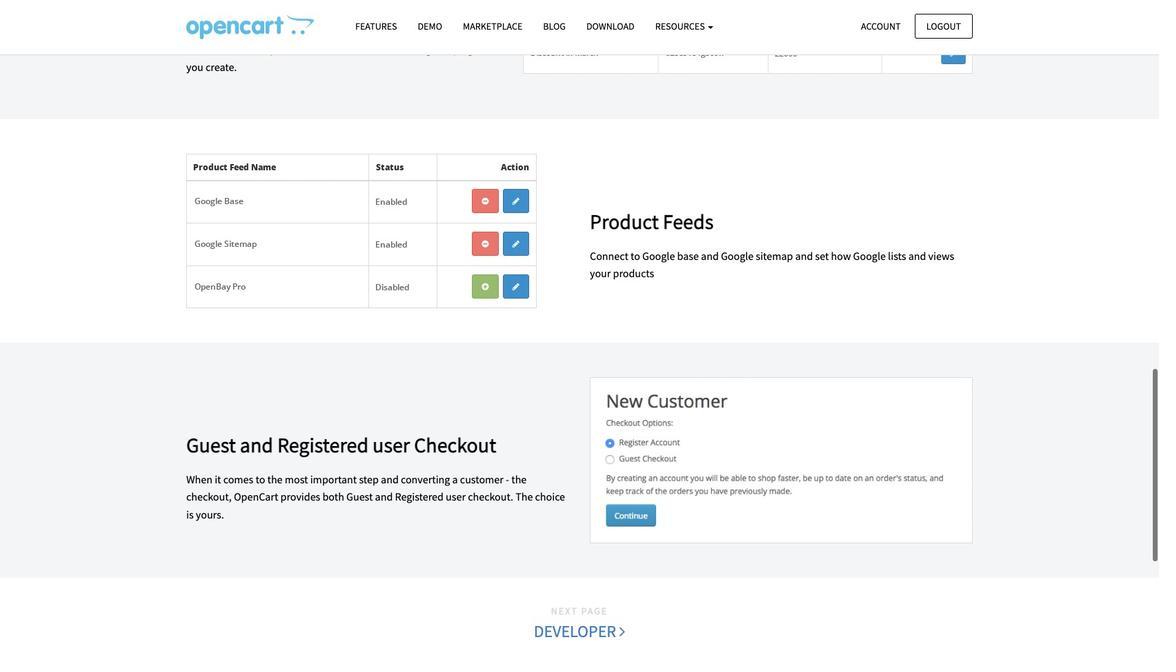 Task type: locate. For each thing, give the bounding box(es) containing it.
developer
[[534, 621, 620, 643]]

1 vertical spatial add
[[301, 42, 319, 56]]

0 vertical spatial opencart
[[434, 25, 478, 38]]

opencart up campaigns
[[434, 25, 478, 38]]

0 vertical spatial your
[[411, 25, 432, 38]]

1 horizontal spatial the
[[516, 490, 533, 504]]

your inside "connect to google base and google sitemap and set how google lists and views your products"
[[590, 267, 611, 280]]

your right in
[[411, 25, 432, 38]]

no need for expensive add ons. the marketing in your opencart dashboard allows you to add and track the marketing campaigns you create.
[[186, 25, 484, 74]]

2 horizontal spatial the
[[512, 473, 527, 486]]

most
[[285, 473, 308, 486]]

google
[[643, 249, 675, 263], [721, 249, 754, 263], [853, 249, 886, 263]]

opencart inside no need for expensive add ons. the marketing in your opencart dashboard allows you to add and track the marketing campaigns you create.
[[434, 25, 478, 38]]

opencart down 'comes'
[[234, 490, 278, 504]]

1 vertical spatial your
[[590, 267, 611, 280]]

1 vertical spatial you
[[186, 60, 203, 74]]

and down step
[[375, 490, 393, 504]]

0 horizontal spatial user
[[373, 432, 410, 458]]

the right -
[[512, 473, 527, 486]]

blog
[[543, 20, 566, 32]]

1 horizontal spatial you
[[270, 42, 287, 56]]

1 vertical spatial the
[[516, 490, 533, 504]]

1 vertical spatial to
[[631, 249, 640, 263]]

2 google from the left
[[721, 249, 754, 263]]

user down a
[[446, 490, 466, 504]]

step
[[359, 473, 379, 486]]

to inside "connect to google base and google sitemap and set how google lists and views your products"
[[631, 249, 640, 263]]

1 vertical spatial registered
[[395, 490, 444, 504]]

the left "choice"
[[516, 490, 533, 504]]

the inside when it comes to the most important step and converting a customer - the checkout, opencart provides both guest and registered user checkout. the choice is yours.
[[516, 490, 533, 504]]

the down marketing
[[367, 42, 382, 56]]

dashboard
[[186, 42, 236, 56]]

add left ons.
[[290, 25, 308, 38]]

your
[[411, 25, 432, 38], [590, 267, 611, 280]]

1 vertical spatial guest
[[347, 490, 373, 504]]

download
[[587, 20, 635, 32]]

checkout
[[414, 432, 496, 458]]

you down dashboard
[[186, 60, 203, 74]]

the right ons.
[[332, 25, 349, 38]]

0 vertical spatial you
[[270, 42, 287, 56]]

you down expensive
[[270, 42, 287, 56]]

opencart
[[434, 25, 478, 38], [234, 490, 278, 504]]

product feeds image
[[186, 154, 537, 308]]

0 horizontal spatial google
[[643, 249, 675, 263]]

yours.
[[196, 508, 224, 522]]

1 horizontal spatial your
[[590, 267, 611, 280]]

customer
[[460, 473, 504, 486]]

and down ons.
[[321, 42, 339, 56]]

1 vertical spatial user
[[446, 490, 466, 504]]

0 horizontal spatial the
[[332, 25, 349, 38]]

to right 'comes'
[[256, 473, 265, 486]]

guest
[[186, 432, 236, 458], [347, 490, 373, 504]]

resources
[[655, 20, 707, 32]]

google left sitemap
[[721, 249, 754, 263]]

logout link
[[915, 13, 973, 39]]

google left lists
[[853, 249, 886, 263]]

2 horizontal spatial google
[[853, 249, 886, 263]]

guest down step
[[347, 490, 373, 504]]

your down connect
[[590, 267, 611, 280]]

2 horizontal spatial to
[[631, 249, 640, 263]]

1 horizontal spatial opencart
[[434, 25, 478, 38]]

1 vertical spatial opencart
[[234, 490, 278, 504]]

registered down converting
[[395, 490, 444, 504]]

the
[[332, 25, 349, 38], [516, 490, 533, 504]]

google left base
[[643, 249, 675, 263]]

how
[[831, 249, 851, 263]]

2 vertical spatial to
[[256, 473, 265, 486]]

1 horizontal spatial google
[[721, 249, 754, 263]]

next page
[[551, 605, 608, 617]]

to right allows
[[289, 42, 299, 56]]

the
[[367, 42, 382, 56], [267, 473, 283, 486], [512, 473, 527, 486]]

important
[[310, 473, 357, 486]]

and right step
[[381, 473, 399, 486]]

and right lists
[[909, 249, 926, 263]]

1 horizontal spatial registered
[[395, 490, 444, 504]]

ons.
[[310, 25, 330, 38]]

choice
[[535, 490, 565, 504]]

user up step
[[373, 432, 410, 458]]

you
[[270, 42, 287, 56], [186, 60, 203, 74]]

when
[[186, 473, 213, 486]]

checkout.
[[468, 490, 513, 504]]

the left the most
[[267, 473, 283, 486]]

3 google from the left
[[853, 249, 886, 263]]

blog link
[[533, 14, 576, 39]]

marketplace link
[[453, 14, 533, 39]]

and inside no need for expensive add ons. the marketing in your opencart dashboard allows you to add and track the marketing campaigns you create.
[[321, 42, 339, 56]]

create.
[[206, 60, 237, 74]]

0 horizontal spatial guest
[[186, 432, 236, 458]]

registered up important
[[277, 432, 369, 458]]

checkout,
[[186, 490, 232, 504]]

account
[[861, 20, 901, 32]]

resources link
[[645, 14, 724, 39]]

0 horizontal spatial registered
[[277, 432, 369, 458]]

1 horizontal spatial the
[[367, 42, 382, 56]]

0 horizontal spatial to
[[256, 473, 265, 486]]

add
[[290, 25, 308, 38], [301, 42, 319, 56]]

next
[[551, 605, 578, 617]]

0 vertical spatial add
[[290, 25, 308, 38]]

allows
[[238, 42, 268, 56]]

0 horizontal spatial opencart
[[234, 490, 278, 504]]

registered
[[277, 432, 369, 458], [395, 490, 444, 504]]

0 horizontal spatial the
[[267, 473, 283, 486]]

the inside no need for expensive add ons. the marketing in your opencart dashboard allows you to add and track the marketing campaigns you create.
[[367, 42, 382, 56]]

and
[[321, 42, 339, 56], [701, 249, 719, 263], [795, 249, 813, 263], [909, 249, 926, 263], [240, 432, 273, 458], [381, 473, 399, 486], [375, 490, 393, 504]]

1 horizontal spatial guest
[[347, 490, 373, 504]]

to
[[289, 42, 299, 56], [631, 249, 640, 263], [256, 473, 265, 486]]

your inside no need for expensive add ons. the marketing in your opencart dashboard allows you to add and track the marketing campaigns you create.
[[411, 25, 432, 38]]

1 horizontal spatial user
[[446, 490, 466, 504]]

0 horizontal spatial your
[[411, 25, 432, 38]]

connect
[[590, 249, 629, 263]]

0 vertical spatial to
[[289, 42, 299, 56]]

and up 'comes'
[[240, 432, 273, 458]]

guest inside when it comes to the most important step and converting a customer - the checkout, opencart provides both guest and registered user checkout. the choice is yours.
[[347, 490, 373, 504]]

1 horizontal spatial to
[[289, 42, 299, 56]]

logout
[[927, 20, 961, 32]]

add down ons.
[[301, 42, 319, 56]]

0 vertical spatial the
[[332, 25, 349, 38]]

guest up "it"
[[186, 432, 236, 458]]

to up products
[[631, 249, 640, 263]]

user
[[373, 432, 410, 458], [446, 490, 466, 504]]

opencart - features image
[[186, 14, 314, 39]]

campaigns
[[434, 42, 484, 56]]

connect to google base and google sitemap and set how google lists and views your products
[[590, 249, 955, 280]]

demo
[[418, 20, 442, 32]]

guest and registered user checkout
[[186, 432, 496, 458]]

product
[[590, 208, 659, 235]]

0 vertical spatial user
[[373, 432, 410, 458]]

no
[[186, 25, 199, 38]]



Task type: describe. For each thing, give the bounding box(es) containing it.
set
[[815, 249, 829, 263]]

the inside no need for expensive add ons. the marketing in your opencart dashboard allows you to add and track the marketing campaigns you create.
[[332, 25, 349, 38]]

opencart inside when it comes to the most important step and converting a customer - the checkout, opencart provides both guest and registered user checkout. the choice is yours.
[[234, 490, 278, 504]]

guest and registered user checkout image
[[590, 377, 973, 544]]

provides
[[281, 490, 320, 504]]

is
[[186, 508, 194, 522]]

both
[[323, 490, 344, 504]]

developer link
[[533, 619, 626, 646]]

views
[[929, 249, 955, 263]]

lists
[[888, 249, 907, 263]]

expensive
[[242, 25, 288, 38]]

it
[[215, 473, 221, 486]]

1 google from the left
[[643, 249, 675, 263]]

need
[[202, 25, 225, 38]]

marketplace
[[463, 20, 523, 32]]

0 horizontal spatial you
[[186, 60, 203, 74]]

base
[[677, 249, 699, 263]]

feeds
[[663, 208, 714, 235]]

sitemap
[[756, 249, 793, 263]]

and right base
[[701, 249, 719, 263]]

product feeds
[[590, 208, 714, 235]]

to inside when it comes to the most important step and converting a customer - the checkout, opencart provides both guest and registered user checkout. the choice is yours.
[[256, 473, 265, 486]]

user inside when it comes to the most important step and converting a customer - the checkout, opencart provides both guest and registered user checkout. the choice is yours.
[[446, 490, 466, 504]]

registered inside when it comes to the most important step and converting a customer - the checkout, opencart provides both guest and registered user checkout. the choice is yours.
[[395, 490, 444, 504]]

page
[[581, 605, 608, 617]]

account link
[[850, 13, 913, 39]]

marketing image
[[523, 0, 973, 74]]

marketing
[[352, 25, 398, 38]]

-
[[506, 473, 509, 486]]

converting
[[401, 473, 450, 486]]

to inside no need for expensive add ons. the marketing in your opencart dashboard allows you to add and track the marketing campaigns you create.
[[289, 42, 299, 56]]

comes
[[223, 473, 253, 486]]

for
[[227, 25, 240, 38]]

demo link
[[408, 14, 453, 39]]

marketing
[[384, 42, 431, 56]]

features
[[355, 20, 397, 32]]

and left set
[[795, 249, 813, 263]]

track
[[341, 42, 365, 56]]

download link
[[576, 14, 645, 39]]

a
[[452, 473, 458, 486]]

when it comes to the most important step and converting a customer - the checkout, opencart provides both guest and registered user checkout. the choice is yours.
[[186, 473, 565, 522]]

features link
[[345, 14, 408, 39]]

0 vertical spatial registered
[[277, 432, 369, 458]]

0 vertical spatial guest
[[186, 432, 236, 458]]

angle right image
[[620, 623, 626, 640]]

products
[[613, 267, 654, 280]]

in
[[400, 25, 409, 38]]



Task type: vqa. For each thing, say whether or not it's contained in the screenshot.
Registered to the bottom
yes



